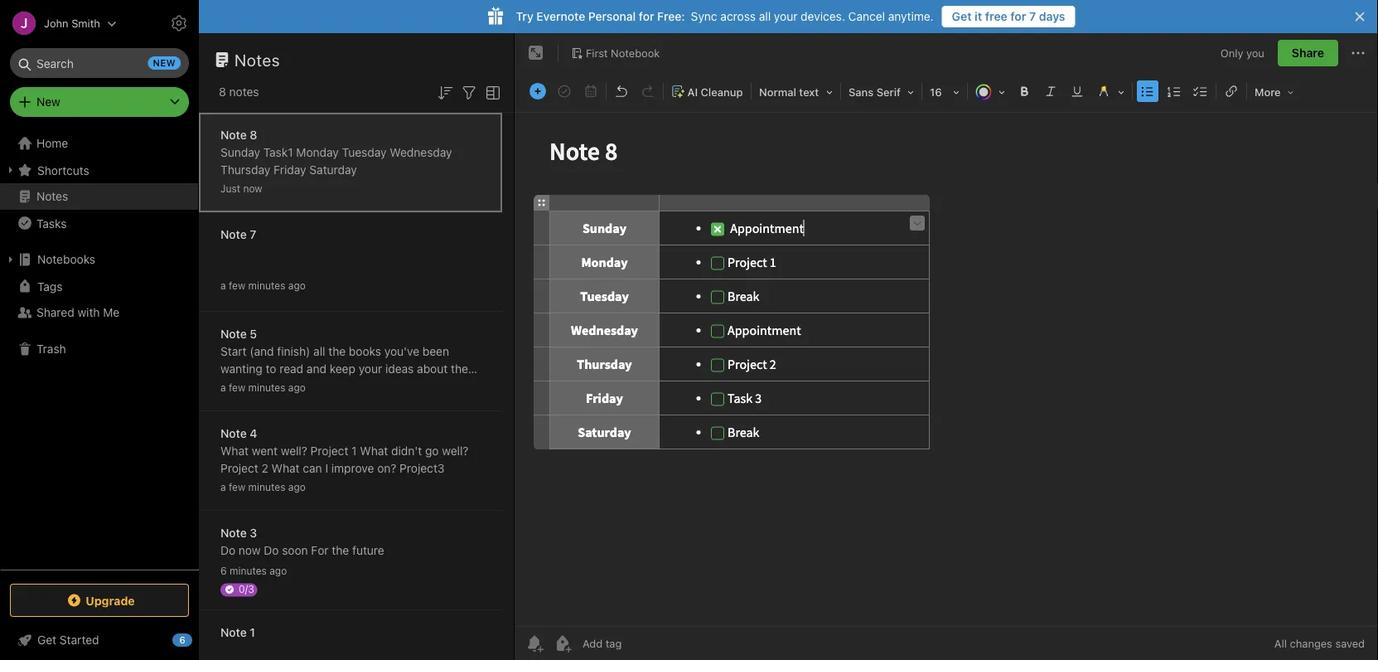 Task type: vqa. For each thing, say whether or not it's contained in the screenshot.
0/3
yes



Task type: locate. For each thing, give the bounding box(es) containing it.
finish)
[[277, 345, 310, 358]]

john
[[44, 17, 68, 29]]

note up start
[[221, 327, 247, 341]]

0 horizontal spatial well?
[[281, 444, 308, 458]]

note for note 7
[[221, 228, 247, 241]]

changes
[[1291, 637, 1333, 650]]

note up sunday
[[221, 128, 247, 142]]

settings image
[[169, 13, 189, 33]]

(and
[[250, 345, 274, 358]]

note right click to collapse icon
[[221, 626, 247, 639]]

note 4
[[221, 427, 257, 440]]

1 horizontal spatial your
[[774, 10, 798, 23]]

a few minutes ago up the take
[[221, 382, 306, 393]]

bold image
[[1013, 80, 1036, 103]]

0 horizontal spatial your
[[359, 362, 382, 376]]

few up book,
[[229, 382, 246, 393]]

Add filters field
[[459, 81, 479, 103]]

a
[[221, 280, 226, 291], [420, 379, 426, 393], [221, 382, 226, 393], [221, 481, 226, 493]]

1 horizontal spatial for
[[1011, 10, 1027, 23]]

minutes down 2
[[248, 481, 286, 493]]

3 few from the top
[[229, 481, 246, 493]]

the up keep
[[329, 345, 346, 358]]

now down 3
[[239, 544, 261, 557]]

for inside button
[[1011, 10, 1027, 23]]

add tag image
[[553, 633, 573, 653]]

2 few from the top
[[229, 382, 246, 393]]

1 horizontal spatial notes
[[235, 50, 280, 69]]

2
[[262, 461, 269, 475]]

1 vertical spatial project
[[221, 461, 258, 475]]

0 vertical spatial a few minutes ago
[[221, 280, 306, 291]]

try evernote personal for free: sync across all your devices. cancel anytime.
[[516, 10, 934, 23]]

0 vertical spatial the
[[329, 345, 346, 358]]

just now
[[221, 183, 262, 194]]

a down the about
[[420, 379, 426, 393]]

do left soon
[[264, 544, 279, 557]]

View options field
[[479, 81, 503, 103]]

6 inside help and learning task checklist field
[[179, 635, 185, 645]]

tuesday
[[342, 146, 387, 159]]

notes
[[235, 50, 280, 69], [36, 189, 68, 203]]

8 up sunday
[[250, 128, 257, 142]]

0 vertical spatial 8
[[219, 85, 226, 99]]

1 vertical spatial 1
[[250, 626, 255, 639]]

trash
[[36, 342, 66, 356]]

More field
[[1250, 80, 1301, 104]]

all left in
[[221, 379, 232, 393]]

note
[[221, 128, 247, 142], [221, 228, 247, 241], [221, 327, 247, 341], [221, 427, 247, 440], [221, 526, 247, 540], [221, 626, 247, 639]]

2 note from the top
[[221, 228, 247, 241]]

upgrade
[[86, 593, 135, 607]]

underline image
[[1066, 80, 1090, 103]]

0 vertical spatial all
[[759, 10, 771, 23]]

i
[[325, 461, 328, 475]]

1 horizontal spatial well?
[[442, 444, 469, 458]]

3 a few minutes ago from the top
[[221, 481, 306, 493]]

days
[[1040, 10, 1066, 23]]

5
[[250, 327, 257, 341]]

2 vertical spatial a few minutes ago
[[221, 481, 306, 493]]

4 note from the top
[[221, 427, 247, 440]]

you're
[[340, 379, 373, 393]]

1 vertical spatial now
[[239, 544, 261, 557]]

Heading level field
[[754, 80, 839, 104]]

tasks button
[[0, 210, 198, 236]]

0 vertical spatial get
[[952, 10, 972, 23]]

1 for from the left
[[639, 10, 655, 23]]

1 horizontal spatial get
[[952, 10, 972, 23]]

get left "started" in the bottom left of the page
[[37, 633, 56, 647]]

7
[[1030, 10, 1037, 23], [250, 228, 257, 241]]

all
[[759, 10, 771, 23], [314, 345, 325, 358], [221, 379, 232, 393]]

start (and finish) all the books you've been wanting to read and keep your ideas about them all in one place. tip: if you're reading a physical book, take pictu...
[[221, 345, 478, 410]]

the right for
[[332, 544, 349, 557]]

a few minutes ago up 5 on the left of page
[[221, 280, 306, 291]]

1 up the improve
[[352, 444, 357, 458]]

1 vertical spatial get
[[37, 633, 56, 647]]

2 for from the left
[[1011, 10, 1027, 23]]

what up on?
[[360, 444, 388, 458]]

3 note from the top
[[221, 327, 247, 341]]

project up i
[[311, 444, 349, 458]]

0 horizontal spatial all
[[221, 379, 232, 393]]

1 horizontal spatial 7
[[1030, 10, 1037, 23]]

1 note from the top
[[221, 128, 247, 142]]

in
[[236, 379, 245, 393]]

0 vertical spatial now
[[243, 183, 262, 194]]

1 vertical spatial a few minutes ago
[[221, 382, 306, 393]]

0 horizontal spatial 6
[[179, 635, 185, 645]]

well? up can on the bottom left of page
[[281, 444, 308, 458]]

note left 3
[[221, 526, 247, 540]]

first
[[586, 47, 608, 59]]

reading
[[376, 379, 417, 393]]

project left 2
[[221, 461, 258, 475]]

sans serif
[[849, 86, 901, 98]]

1 vertical spatial few
[[229, 382, 246, 393]]

note down just
[[221, 228, 247, 241]]

get inside help and learning task checklist field
[[37, 633, 56, 647]]

0 horizontal spatial what
[[221, 444, 249, 458]]

ago down soon
[[270, 565, 287, 577]]

add a reminder image
[[525, 633, 545, 653]]

your left the devices.
[[774, 10, 798, 23]]

note 3
[[221, 526, 257, 540]]

shortcuts
[[37, 163, 89, 177]]

0 vertical spatial 6
[[221, 565, 227, 577]]

note 7
[[221, 228, 257, 241]]

improve
[[332, 461, 374, 475]]

7 down just now at the left top of the page
[[250, 228, 257, 241]]

8 left notes
[[219, 85, 226, 99]]

6
[[221, 565, 227, 577], [179, 635, 185, 645]]

sans
[[849, 86, 874, 98]]

0 vertical spatial few
[[229, 280, 246, 291]]

new button
[[10, 87, 189, 117]]

share
[[1293, 46, 1325, 60]]

note left 4
[[221, 427, 247, 440]]

minutes up 0/3 on the left of page
[[230, 565, 267, 577]]

6 for 6 minutes ago
[[221, 565, 227, 577]]

0 vertical spatial 1
[[352, 444, 357, 458]]

0 horizontal spatial notes
[[36, 189, 68, 203]]

free:
[[658, 10, 685, 23]]

notes up notes
[[235, 50, 280, 69]]

tree
[[0, 130, 199, 569]]

what down note 4 at the bottom left
[[221, 444, 249, 458]]

1 horizontal spatial 6
[[221, 565, 227, 577]]

checklist image
[[1190, 80, 1213, 103]]

6 left click to collapse icon
[[179, 635, 185, 645]]

note inside button
[[221, 626, 247, 639]]

can
[[303, 461, 322, 475]]

shared
[[36, 306, 74, 319]]

physical
[[429, 379, 473, 393]]

ago up pictu...
[[288, 382, 306, 393]]

Note Editor text field
[[515, 113, 1379, 626]]

well? right go
[[442, 444, 469, 458]]

for left free:
[[639, 10, 655, 23]]

note window element
[[515, 33, 1379, 660]]

project
[[311, 444, 349, 458], [221, 461, 258, 475]]

0 horizontal spatial 8
[[219, 85, 226, 99]]

1 vertical spatial 6
[[179, 635, 185, 645]]

0 horizontal spatial project
[[221, 461, 258, 475]]

2 vertical spatial few
[[229, 481, 246, 493]]

1 horizontal spatial 8
[[250, 128, 257, 142]]

now
[[243, 183, 262, 194], [239, 544, 261, 557]]

0 horizontal spatial 1
[[250, 626, 255, 639]]

2 well? from the left
[[442, 444, 469, 458]]

for for free:
[[639, 10, 655, 23]]

note 8
[[221, 128, 257, 142]]

what right 2
[[272, 461, 300, 475]]

1 horizontal spatial all
[[314, 345, 325, 358]]

for
[[639, 10, 655, 23], [1011, 10, 1027, 23]]

didn't
[[391, 444, 422, 458]]

notes
[[229, 85, 259, 99]]

note for note 5
[[221, 327, 247, 341]]

1 vertical spatial your
[[359, 362, 382, 376]]

tags
[[37, 279, 63, 293]]

Search text field
[[22, 48, 177, 78]]

for right free
[[1011, 10, 1027, 23]]

do now do soon for the future
[[221, 544, 385, 557]]

your
[[774, 10, 798, 23], [359, 362, 382, 376]]

try
[[516, 10, 534, 23]]

1 horizontal spatial 1
[[352, 444, 357, 458]]

minutes up 5 on the left of page
[[248, 280, 286, 291]]

free
[[986, 10, 1008, 23]]

6 note from the top
[[221, 626, 247, 639]]

2 a few minutes ago from the top
[[221, 382, 306, 393]]

5 note from the top
[[221, 526, 247, 540]]

6 for 6
[[179, 635, 185, 645]]

books
[[349, 345, 381, 358]]

0 horizontal spatial 7
[[250, 228, 257, 241]]

now down the thursday
[[243, 183, 262, 194]]

0 horizontal spatial for
[[639, 10, 655, 23]]

0 horizontal spatial do
[[221, 544, 236, 557]]

friday
[[274, 163, 306, 177]]

a left in
[[221, 382, 226, 393]]

pictu...
[[280, 397, 316, 410]]

do
[[221, 544, 236, 557], [264, 544, 279, 557]]

new
[[36, 95, 60, 109]]

Add tag field
[[581, 636, 706, 650]]

6 down the note 3
[[221, 565, 227, 577]]

1 horizontal spatial do
[[264, 544, 279, 557]]

serif
[[877, 86, 901, 98]]

all up and
[[314, 345, 325, 358]]

get left it
[[952, 10, 972, 23]]

do down the note 3
[[221, 544, 236, 557]]

7 left days
[[1030, 10, 1037, 23]]

6 minutes ago
[[221, 565, 287, 577]]

for
[[311, 544, 329, 557]]

your inside start (and finish) all the books you've been wanting to read and keep your ideas about them all in one place. tip: if you're reading a physical book, take pictu...
[[359, 362, 382, 376]]

cleanup
[[701, 86, 743, 98]]

all right across
[[759, 10, 771, 23]]

0 horizontal spatial get
[[37, 633, 56, 647]]

1 vertical spatial all
[[314, 345, 325, 358]]

note for note 8
[[221, 128, 247, 142]]

notes up tasks
[[36, 189, 68, 203]]

your down books
[[359, 362, 382, 376]]

few up note 5
[[229, 280, 246, 291]]

few
[[229, 280, 246, 291], [229, 382, 246, 393], [229, 481, 246, 493]]

a few minutes ago
[[221, 280, 306, 291], [221, 382, 306, 393], [221, 481, 306, 493]]

0 vertical spatial 7
[[1030, 10, 1037, 23]]

0 vertical spatial project
[[311, 444, 349, 458]]

few up the note 3
[[229, 481, 246, 493]]

you
[[1247, 47, 1265, 59]]

sunday task1 monday tuesday wednesday thursday friday saturday
[[221, 146, 452, 177]]

get inside button
[[952, 10, 972, 23]]

1 down 0/3 on the left of page
[[250, 626, 255, 639]]

a few minutes ago down 2
[[221, 481, 306, 493]]

1 horizontal spatial project
[[311, 444, 349, 458]]

take
[[254, 397, 276, 410]]

evernote
[[537, 10, 586, 23]]



Task type: describe. For each thing, give the bounding box(es) containing it.
8 notes
[[219, 85, 259, 99]]

with
[[78, 306, 100, 319]]

for for 7
[[1011, 10, 1027, 23]]

notes link
[[0, 183, 198, 210]]

16
[[930, 86, 942, 98]]

text
[[800, 86, 819, 98]]

0/3
[[239, 583, 254, 595]]

more
[[1255, 86, 1282, 98]]

ago up finish)
[[288, 280, 306, 291]]

john smith
[[44, 17, 100, 29]]

ai cleanup
[[688, 86, 743, 98]]

new
[[153, 58, 176, 68]]

tip:
[[307, 379, 327, 393]]

a few minutes ago for note 4
[[221, 481, 306, 493]]

numbered list image
[[1163, 80, 1187, 103]]

click to collapse image
[[193, 629, 205, 649]]

more actions image
[[1349, 43, 1369, 63]]

a few minutes ago for note 5
[[221, 382, 306, 393]]

1 vertical spatial 7
[[250, 228, 257, 241]]

on?
[[377, 461, 397, 475]]

sync
[[691, 10, 718, 23]]

to
[[266, 362, 276, 376]]

1 a few minutes ago from the top
[[221, 280, 306, 291]]

4
[[250, 427, 257, 440]]

get for get started
[[37, 633, 56, 647]]

anytime.
[[889, 10, 934, 23]]

0 vertical spatial your
[[774, 10, 798, 23]]

expand notebooks image
[[4, 253, 17, 266]]

home link
[[0, 130, 199, 157]]

about
[[417, 362, 448, 376]]

all
[[1275, 637, 1288, 650]]

Help and Learning task checklist field
[[0, 627, 199, 653]]

note 5
[[221, 327, 257, 341]]

personal
[[589, 10, 636, 23]]

1 well? from the left
[[281, 444, 308, 458]]

undo image
[[610, 80, 633, 103]]

devices.
[[801, 10, 846, 23]]

new search field
[[22, 48, 181, 78]]

expand note image
[[527, 43, 546, 63]]

add filters image
[[459, 83, 479, 103]]

normal text
[[760, 86, 819, 98]]

tree containing home
[[0, 130, 199, 569]]

now for do
[[239, 544, 261, 557]]

Highlight field
[[1091, 80, 1131, 104]]

ago down can on the bottom left of page
[[288, 481, 306, 493]]

and
[[307, 362, 327, 376]]

2 vertical spatial all
[[221, 379, 232, 393]]

few for 5
[[229, 382, 246, 393]]

note for note 3
[[221, 526, 247, 540]]

monday
[[296, 146, 339, 159]]

you've
[[385, 345, 420, 358]]

smith
[[71, 17, 100, 29]]

now for just
[[243, 183, 262, 194]]

soon
[[282, 544, 308, 557]]

Sort options field
[[435, 81, 455, 103]]

read
[[280, 362, 304, 376]]

me
[[103, 306, 120, 319]]

wednesday
[[390, 146, 452, 159]]

bulleted list image
[[1137, 80, 1160, 103]]

2 do from the left
[[264, 544, 279, 557]]

1 do from the left
[[221, 544, 236, 557]]

all changes saved
[[1275, 637, 1366, 650]]

Font size field
[[925, 80, 966, 104]]

1 inside what went well? project 1 what didn't go well? project 2 what can i improve on? project3
[[352, 444, 357, 458]]

first notebook button
[[565, 41, 666, 65]]

home
[[36, 136, 68, 150]]

More actions field
[[1349, 40, 1369, 66]]

a up the note 3
[[221, 481, 226, 493]]

Font family field
[[843, 80, 920, 104]]

Insert field
[[526, 80, 551, 103]]

what went well? project 1 what didn't go well? project 2 what can i improve on? project3
[[221, 444, 469, 475]]

only you
[[1221, 47, 1265, 59]]

tasks
[[36, 216, 67, 230]]

go
[[425, 444, 439, 458]]

saved
[[1336, 637, 1366, 650]]

thursday
[[221, 163, 271, 177]]

1 vertical spatial the
[[332, 544, 349, 557]]

1 vertical spatial notes
[[36, 189, 68, 203]]

get for get it free for 7 days
[[952, 10, 972, 23]]

them
[[451, 362, 478, 376]]

note 1 button
[[199, 610, 502, 660]]

went
[[252, 444, 278, 458]]

saturday
[[310, 163, 357, 177]]

start
[[221, 345, 247, 358]]

notebooks link
[[0, 246, 198, 273]]

notebooks
[[37, 252, 95, 266]]

place.
[[271, 379, 303, 393]]

few for 4
[[229, 481, 246, 493]]

Account field
[[0, 7, 117, 40]]

been
[[423, 345, 449, 358]]

across
[[721, 10, 756, 23]]

minutes up the take
[[248, 382, 286, 393]]

it
[[975, 10, 983, 23]]

1 vertical spatial 8
[[250, 128, 257, 142]]

tags button
[[0, 273, 198, 299]]

3
[[250, 526, 257, 540]]

italic image
[[1040, 80, 1063, 103]]

trash link
[[0, 336, 198, 362]]

1 horizontal spatial what
[[272, 461, 300, 475]]

only
[[1221, 47, 1244, 59]]

1 inside note 1 button
[[250, 626, 255, 639]]

7 inside button
[[1030, 10, 1037, 23]]

ai
[[688, 86, 698, 98]]

get it free for 7 days
[[952, 10, 1066, 23]]

upgrade button
[[10, 584, 189, 617]]

the inside start (and finish) all the books you've been wanting to read and keep your ideas about them all in one place. tip: if you're reading a physical book, take pictu...
[[329, 345, 346, 358]]

note for note 4
[[221, 427, 247, 440]]

book,
[[221, 397, 251, 410]]

project3
[[400, 461, 445, 475]]

2 horizontal spatial what
[[360, 444, 388, 458]]

ideas
[[386, 362, 414, 376]]

shared with me
[[36, 306, 120, 319]]

note 1
[[221, 626, 255, 639]]

insert link image
[[1221, 80, 1244, 103]]

note for note 1
[[221, 626, 247, 639]]

1 few from the top
[[229, 280, 246, 291]]

0 vertical spatial notes
[[235, 50, 280, 69]]

shortcuts button
[[0, 157, 198, 183]]

get started
[[37, 633, 99, 647]]

2 horizontal spatial all
[[759, 10, 771, 23]]

task1
[[263, 146, 293, 159]]

normal
[[760, 86, 797, 98]]

a inside start (and finish) all the books you've been wanting to read and keep your ideas about them all in one place. tip: if you're reading a physical book, take pictu...
[[420, 379, 426, 393]]

first notebook
[[586, 47, 660, 59]]

a up note 5
[[221, 280, 226, 291]]

Font color field
[[970, 80, 1012, 104]]

ai cleanup button
[[666, 80, 750, 104]]

share button
[[1278, 40, 1339, 66]]

shared with me link
[[0, 299, 198, 326]]



